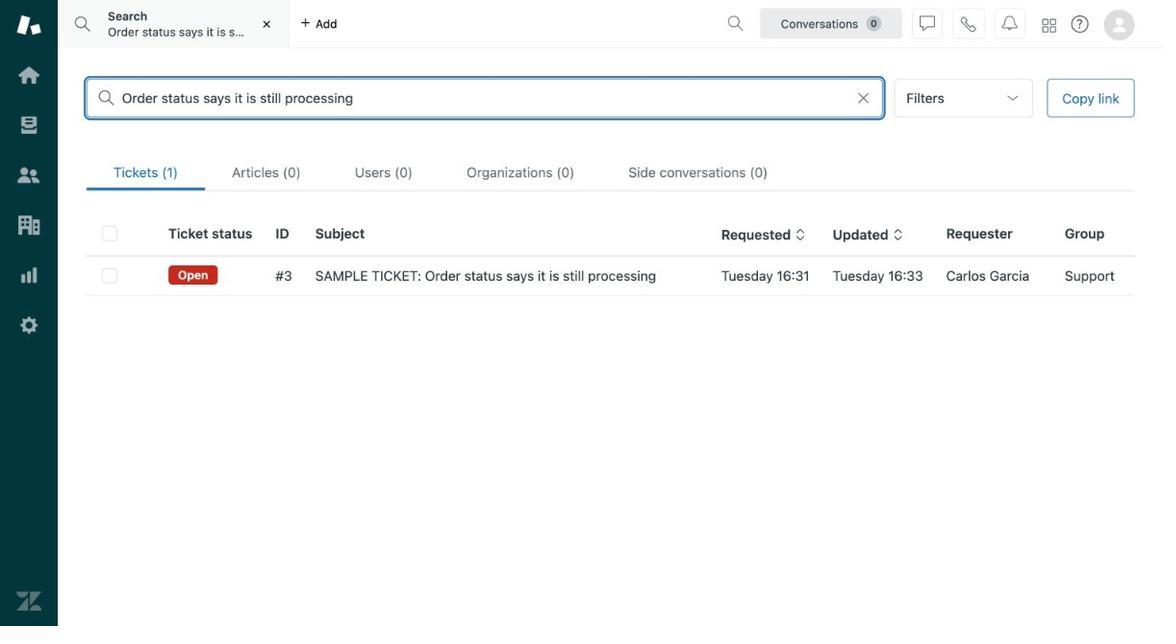 Task type: describe. For each thing, give the bounding box(es) containing it.
Search: text field
[[122, 89, 870, 107]]

tabs tab list
[[58, 0, 720, 48]]

organizations image
[[16, 213, 41, 238]]

button displays agent's chat status as invisible. image
[[920, 16, 935, 31]]

customers image
[[16, 163, 41, 188]]

zendesk support image
[[16, 13, 41, 38]]

views image
[[16, 113, 41, 138]]

get started image
[[16, 63, 41, 88]]

reporting image
[[16, 263, 41, 288]]



Task type: locate. For each thing, give the bounding box(es) containing it.
close image
[[257, 14, 276, 34]]

get help image
[[1071, 15, 1089, 33]]

admin image
[[16, 313, 41, 338]]

zendesk products image
[[1043, 19, 1056, 32]]

clear search image
[[856, 90, 871, 106]]

zendesk image
[[16, 589, 41, 614]]

tab list
[[87, 153, 1135, 191]]

main element
[[0, 0, 58, 626]]

notifications image
[[1002, 16, 1018, 31]]

row
[[87, 257, 1135, 295]]

tab
[[58, 0, 311, 48], [87, 153, 205, 190], [205, 153, 328, 190], [328, 153, 440, 190], [440, 153, 602, 190], [602, 153, 795, 190]]



